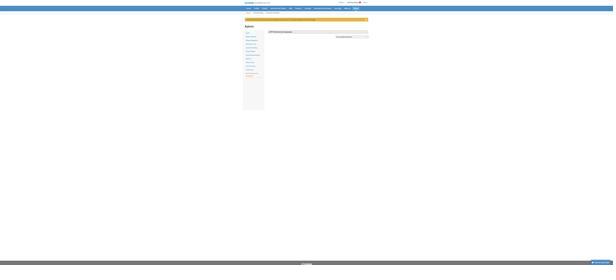 Task type: describe. For each thing, give the bounding box(es) containing it.
business performance
[[419, 10, 442, 13]]

asn
[[385, 10, 390, 13]]

requests
[[365, 16, 373, 18]]

ons
[[464, 10, 467, 13]]

sourcing
[[446, 10, 455, 13]]

connection requests
[[355, 16, 373, 18]]

catalogs link
[[404, 9, 417, 13]]

1 vertical spatial admin
[[326, 32, 339, 38]]

admin link
[[328, 15, 334, 19]]

catalogs
[[406, 10, 415, 13]]

coupa supplier portal image
[[324, 0, 361, 8]]

orders link
[[348, 9, 359, 13]]

add-ons link
[[457, 9, 469, 13]]

orders
[[350, 10, 357, 13]]

invoices link
[[392, 9, 404, 13]]

business performance link
[[417, 9, 444, 13]]

customer setup
[[337, 16, 351, 18]]

service/time
[[361, 10, 374, 13]]

connection
[[355, 16, 364, 18]]

sheets
[[374, 10, 381, 13]]

asn link
[[384, 9, 391, 13]]



Task type: locate. For each thing, give the bounding box(es) containing it.
invoices
[[394, 10, 402, 13]]

profile
[[339, 10, 345, 13]]

No connected customers field
[[447, 47, 492, 51]]

1 horizontal spatial setup
[[472, 10, 478, 13]]

home link
[[327, 9, 336, 13]]

service/time sheets link
[[359, 9, 383, 13]]

1 vertical spatial setup
[[346, 16, 351, 18]]

sourcing link
[[444, 9, 457, 13]]

setup right ons
[[472, 10, 478, 13]]

0 horizontal spatial setup
[[346, 16, 351, 18]]

setup inside "link"
[[346, 16, 351, 18]]

navigation
[[451, 0, 491, 6]]

service/time sheets
[[361, 10, 381, 13]]

profile link
[[337, 9, 347, 13]]

customer
[[337, 16, 346, 18]]

admin inside admin link
[[329, 16, 334, 18]]

setup
[[472, 10, 478, 13], [346, 16, 351, 18]]

0 vertical spatial setup
[[472, 10, 478, 13]]

setup link
[[470, 9, 479, 13]]

admin
[[329, 16, 334, 18], [326, 32, 339, 38]]

business
[[419, 10, 428, 13]]

performance
[[429, 10, 442, 13]]

0 vertical spatial admin
[[329, 16, 334, 18]]

add-
[[459, 10, 464, 13]]

add-ons
[[459, 10, 467, 13]]

home
[[329, 10, 335, 13]]

connection requests link
[[355, 15, 373, 19]]

setup right the "customer"
[[346, 16, 351, 18]]

customer setup link
[[337, 15, 351, 19]]



Task type: vqa. For each thing, say whether or not it's contained in the screenshot.
Admin link
yes



